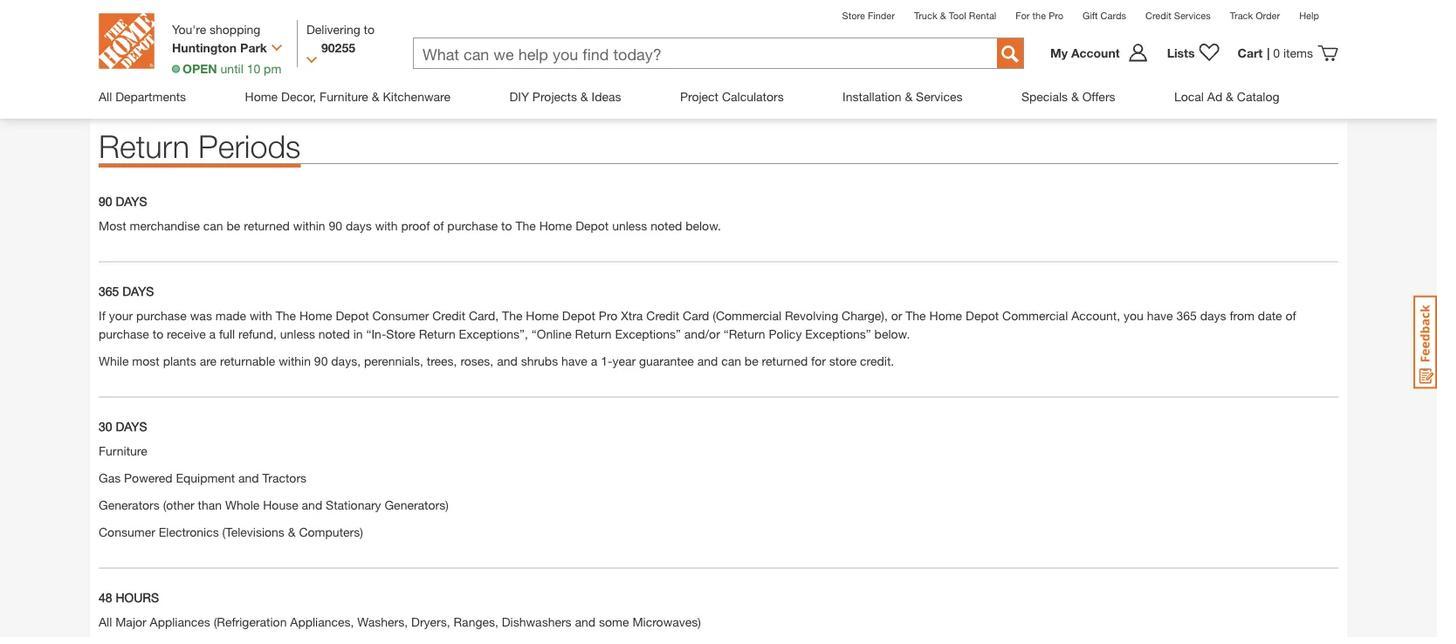 Task type: describe. For each thing, give the bounding box(es) containing it.
open
[[183, 61, 217, 76]]

exceptions link
[[354, 37, 415, 51]]

(televisions
[[222, 525, 285, 539]]

1 vertical spatial purchase
[[136, 308, 187, 323]]

within for returnable
[[279, 354, 311, 368]]

project calculators
[[680, 89, 784, 104]]

perennials,
[[364, 354, 424, 368]]

2 horizontal spatial credit
[[1146, 10, 1172, 21]]

huntington park
[[172, 40, 267, 55]]

for
[[1016, 10, 1030, 21]]

have inside if your purchase was made with the home depot consumer credit card, the home depot pro xtra credit card (commercial revolving charge), or the home depot commercial account, you have 365 days from date of purchase to receive a full refund, unless noted in "in-store return exceptions", "online return exceptions" and/or "return policy exceptions" below.
[[1148, 308, 1174, 323]]

my account
[[1051, 46, 1120, 60]]

days for 365 days
[[123, 284, 154, 298]]

periods for return periods | how to return | refunds | exceptions
[[139, 37, 180, 51]]

shopping
[[210, 22, 261, 36]]

furniture inside the home decor, furniture & kitchenware link
[[320, 89, 369, 104]]

return up 'trees,'
[[419, 327, 456, 341]]

periods for return periods
[[198, 127, 301, 164]]

departments
[[115, 89, 186, 104]]

0 vertical spatial noted
[[651, 218, 683, 233]]

while
[[99, 354, 129, 368]]

to inside if your purchase was made with the home depot consumer credit card, the home depot pro xtra credit card (commercial revolving charge), or the home depot commercial account, you have 365 days from date of purchase to receive a full refund, unless noted in "in-store return exceptions", "online return exceptions" and/or "return policy exceptions" below.
[[153, 327, 164, 341]]

gift cards
[[1083, 10, 1127, 21]]

whole
[[225, 498, 260, 512]]

truck
[[915, 10, 938, 21]]

appliances
[[150, 615, 210, 629]]

policy
[[769, 327, 802, 341]]

plants
[[163, 354, 196, 368]]

& left kitchenware
[[372, 89, 380, 104]]

1 vertical spatial returned
[[762, 354, 808, 368]]

dryers,
[[412, 615, 450, 629]]

all major appliances (refrigeration appliances, washers, dryers, ranges, dishwashers and some microwaves)
[[99, 615, 701, 629]]

if your purchase was made with the home depot consumer credit card, the home depot pro xtra credit card (commercial revolving charge), or the home depot commercial account, you have 365 days from date of purchase to receive a full refund, unless noted in "in-store return exceptions", "online return exceptions" and/or "return policy exceptions" below.
[[99, 308, 1297, 341]]

store finder
[[843, 10, 895, 21]]

exceptions
[[354, 37, 415, 51]]

1 horizontal spatial credit
[[647, 308, 680, 323]]

0 vertical spatial pro
[[1049, 10, 1064, 21]]

refund,
[[238, 327, 277, 341]]

pro inside if your purchase was made with the home depot consumer credit card, the home depot pro xtra credit card (commercial revolving charge), or the home depot commercial account, you have 365 days from date of purchase to receive a full refund, unless noted in "in-store return exceptions", "online return exceptions" and/or "return policy exceptions" below.
[[599, 308, 618, 323]]

90255
[[322, 40, 356, 55]]

track order
[[1231, 10, 1281, 21]]

0 vertical spatial unless
[[613, 218, 648, 233]]

1 horizontal spatial be
[[745, 354, 759, 368]]

the
[[1033, 10, 1047, 21]]

store inside if your purchase was made with the home depot consumer credit card, the home depot pro xtra credit card (commercial revolving charge), or the home depot commercial account, you have 365 days from date of purchase to receive a full refund, unless noted in "in-store return exceptions", "online return exceptions" and/or "return policy exceptions" below.
[[386, 327, 416, 341]]

specials & offers link
[[1022, 74, 1116, 119]]

credit.
[[861, 354, 895, 368]]

1 vertical spatial a
[[591, 354, 598, 368]]

and up whole
[[238, 471, 259, 485]]

how
[[197, 37, 222, 51]]

returnable
[[220, 354, 275, 368]]

return periods | how to return | refunds | exceptions
[[99, 37, 415, 51]]

until
[[221, 61, 244, 76]]

and/or
[[685, 327, 721, 341]]

hours
[[116, 590, 159, 605]]

while most plants are returnable within 90 days, perennials, trees, roses, and shrubs have a 1-year guarantee and can be returned for store credit.
[[99, 354, 895, 368]]

track
[[1231, 10, 1254, 21]]

0 horizontal spatial of
[[434, 218, 444, 233]]

2 exceptions" from the left
[[806, 327, 872, 341]]

how to return link
[[197, 37, 276, 51]]

& down house
[[288, 525, 296, 539]]

& left "ideas"
[[581, 89, 588, 104]]

generators (other than whole house and stationary generators)
[[99, 498, 449, 512]]

local ad & catalog link
[[1175, 74, 1280, 119]]

0 horizontal spatial credit
[[433, 308, 466, 323]]

"in-
[[366, 327, 386, 341]]

decor,
[[281, 89, 316, 104]]

for the pro
[[1016, 10, 1064, 21]]

your
[[109, 308, 133, 323]]

you're
[[172, 22, 206, 36]]

ranges,
[[454, 615, 499, 629]]

and right roses, on the bottom of the page
[[497, 354, 518, 368]]

charge),
[[842, 308, 888, 323]]

& right ad
[[1227, 89, 1234, 104]]

local ad & catalog
[[1175, 89, 1280, 104]]

feedback link image
[[1414, 295, 1438, 390]]

lists link
[[1159, 43, 1230, 64]]

than
[[198, 498, 222, 512]]

| down the delivering to
[[345, 37, 348, 51]]

a inside if your purchase was made with the home depot consumer credit card, the home depot pro xtra credit card (commercial revolving charge), or the home depot commercial account, you have 365 days from date of purchase to receive a full refund, unless noted in "in-store return exceptions", "online return exceptions" and/or "return policy exceptions" below.
[[209, 327, 216, 341]]

10
[[247, 61, 261, 76]]

equipment
[[176, 471, 235, 485]]

365 days
[[99, 284, 154, 298]]

lists
[[1168, 46, 1196, 60]]

some
[[599, 615, 629, 629]]

roses,
[[461, 354, 494, 368]]

receive
[[167, 327, 206, 341]]

0
[[1274, 46, 1281, 60]]

noted inside if your purchase was made with the home depot consumer credit card, the home depot pro xtra credit card (commercial revolving charge), or the home depot commercial account, you have 365 days from date of purchase to receive a full refund, unless noted in "in-store return exceptions", "online return exceptions" and/or "return policy exceptions" below.
[[319, 327, 350, 341]]

& left 'tool'
[[941, 10, 947, 21]]

consumer electronics (televisions & computers)
[[99, 525, 363, 539]]

year
[[613, 354, 636, 368]]

within for returned
[[293, 218, 325, 233]]

48
[[99, 590, 112, 605]]

0 horizontal spatial furniture
[[99, 444, 147, 458]]

| right park
[[283, 37, 286, 51]]

and left some
[[575, 615, 596, 629]]

huntington
[[172, 40, 237, 55]]

shrubs
[[521, 354, 558, 368]]

truck & tool rental link
[[915, 10, 997, 21]]

days,
[[331, 354, 361, 368]]

appliances,
[[290, 615, 354, 629]]

help link
[[1300, 10, 1320, 21]]

catalog
[[1238, 89, 1280, 104]]

submit search image
[[1002, 45, 1019, 63]]

return up 1-
[[575, 327, 612, 341]]

days inside if your purchase was made with the home depot consumer credit card, the home depot pro xtra credit card (commercial revolving charge), or the home depot commercial account, you have 365 days from date of purchase to receive a full refund, unless noted in "in-store return exceptions", "online return exceptions" and/or "return policy exceptions" below.
[[1201, 308, 1227, 323]]

most merchandise can be returned within 90 days with proof of purchase to the home depot unless noted below.
[[99, 218, 721, 233]]

installation
[[843, 89, 902, 104]]

30 days
[[99, 419, 147, 434]]

cart
[[1238, 46, 1263, 60]]

unless inside if your purchase was made with the home depot consumer credit card, the home depot pro xtra credit card (commercial revolving charge), or the home depot commercial account, you have 365 days from date of purchase to receive a full refund, unless noted in "in-store return exceptions", "online return exceptions" and/or "return policy exceptions" below.
[[280, 327, 315, 341]]

finder
[[868, 10, 895, 21]]

full
[[219, 327, 235, 341]]

1 vertical spatial can
[[722, 354, 742, 368]]

my
[[1051, 46, 1068, 60]]

you're shopping
[[172, 22, 261, 36]]

the home depot logo link
[[99, 13, 155, 69]]



Task type: locate. For each thing, give the bounding box(es) containing it.
0 horizontal spatial have
[[562, 354, 588, 368]]

0 vertical spatial periods
[[139, 37, 180, 51]]

| down you're
[[187, 37, 190, 51]]

park
[[240, 40, 267, 55]]

gift
[[1083, 10, 1099, 21]]

365 inside if your purchase was made with the home depot consumer credit card, the home depot pro xtra credit card (commercial revolving charge), or the home depot commercial account, you have 365 days from date of purchase to receive a full refund, unless noted in "in-store return exceptions", "online return exceptions" and/or "return policy exceptions" below.
[[1177, 308, 1198, 323]]

services right installation at right
[[916, 89, 963, 104]]

be down "return
[[745, 354, 759, 368]]

frequently
[[99, 72, 156, 87]]

1 vertical spatial unless
[[280, 327, 315, 341]]

can right merchandise
[[203, 218, 223, 233]]

services inside installation & services link
[[916, 89, 963, 104]]

a left 1-
[[591, 354, 598, 368]]

0 vertical spatial store
[[843, 10, 866, 21]]

of inside if your purchase was made with the home depot consumer credit card, the home depot pro xtra credit card (commercial revolving charge), or the home depot commercial account, you have 365 days from date of purchase to receive a full refund, unless noted in "in-store return exceptions", "online return exceptions" and/or "return policy exceptions" below.
[[1286, 308, 1297, 323]]

0 vertical spatial furniture
[[320, 89, 369, 104]]

0 vertical spatial can
[[203, 218, 223, 233]]

days for 90 days
[[116, 194, 147, 208]]

1 horizontal spatial 90
[[314, 354, 328, 368]]

house
[[263, 498, 299, 512]]

powered
[[124, 471, 173, 485]]

1 vertical spatial 90
[[329, 218, 342, 233]]

1 vertical spatial noted
[[319, 327, 350, 341]]

90 days
[[99, 194, 147, 208]]

exceptions" down 'xtra'
[[615, 327, 681, 341]]

& right installation at right
[[905, 89, 913, 104]]

| left pm
[[259, 72, 262, 87]]

washers,
[[358, 615, 408, 629]]

1 vertical spatial 365
[[1177, 308, 1198, 323]]

0 horizontal spatial with
[[250, 308, 272, 323]]

store
[[830, 354, 857, 368]]

days up "your"
[[123, 284, 154, 298]]

credit right 'xtra'
[[647, 308, 680, 323]]

days left proof
[[346, 218, 372, 233]]

&
[[941, 10, 947, 21], [372, 89, 380, 104], [581, 89, 588, 104], [905, 89, 913, 104], [1072, 89, 1080, 104], [1227, 89, 1234, 104], [288, 525, 296, 539]]

|
[[187, 37, 190, 51], [283, 37, 286, 51], [345, 37, 348, 51], [259, 72, 262, 87]]

electronics
[[159, 525, 219, 539]]

1 vertical spatial services
[[916, 89, 963, 104]]

a left full
[[209, 327, 216, 341]]

diy
[[510, 89, 529, 104]]

0 horizontal spatial services
[[916, 89, 963, 104]]

all for all departments
[[99, 89, 112, 104]]

1 vertical spatial within
[[279, 354, 311, 368]]

home decor, furniture & kitchenware
[[245, 89, 451, 104]]

1 horizontal spatial periods
[[198, 127, 301, 164]]

days left from
[[1201, 308, 1227, 323]]

computers)
[[299, 525, 363, 539]]

pro right 'the'
[[1049, 10, 1064, 21]]

2 vertical spatial days
[[116, 419, 147, 434]]

1 vertical spatial consumer
[[99, 525, 155, 539]]

1 vertical spatial all
[[99, 615, 112, 629]]

credit left the card,
[[433, 308, 466, 323]]

1 all from the top
[[99, 89, 112, 104]]

are
[[200, 354, 217, 368]]

90 for returned
[[329, 218, 342, 233]]

credit
[[1146, 10, 1172, 21], [433, 308, 466, 323], [647, 308, 680, 323]]

have right you
[[1148, 308, 1174, 323]]

and down and/or in the bottom of the page
[[698, 354, 718, 368]]

microwaves)
[[633, 615, 701, 629]]

of right proof
[[434, 218, 444, 233]]

all down 48
[[99, 615, 112, 629]]

most
[[132, 354, 160, 368]]

1 horizontal spatial store
[[843, 10, 866, 21]]

the
[[516, 218, 536, 233], [276, 308, 296, 323], [502, 308, 523, 323], [906, 308, 927, 323]]

with up refund,
[[250, 308, 272, 323]]

exceptions",
[[459, 327, 528, 341]]

gas powered equipment and tractors
[[99, 471, 307, 485]]

specials
[[1022, 89, 1068, 104]]

0 horizontal spatial 90
[[99, 194, 112, 208]]

local
[[1175, 89, 1205, 104]]

0 horizontal spatial 365
[[99, 284, 119, 298]]

below. inside if your purchase was made with the home depot consumer credit card, the home depot pro xtra credit card (commercial revolving charge), or the home depot commercial account, you have 365 days from date of purchase to receive a full refund, unless noted in "in-store return exceptions", "online return exceptions" and/or "return policy exceptions" below.
[[875, 327, 911, 341]]

1 vertical spatial furniture
[[99, 444, 147, 458]]

365
[[99, 284, 119, 298], [1177, 308, 1198, 323]]

ideas
[[592, 89, 622, 104]]

1 vertical spatial pro
[[599, 308, 618, 323]]

can down "return
[[722, 354, 742, 368]]

most
[[99, 218, 126, 233]]

return periods link
[[99, 37, 180, 51]]

0 vertical spatial services
[[1175, 10, 1211, 21]]

0 vertical spatial within
[[293, 218, 325, 233]]

and
[[497, 354, 518, 368], [698, 354, 718, 368], [238, 471, 259, 485], [302, 498, 323, 512], [575, 615, 596, 629]]

0 horizontal spatial below.
[[686, 218, 721, 233]]

asked
[[160, 72, 194, 87]]

store up perennials,
[[386, 327, 416, 341]]

1 horizontal spatial pro
[[1049, 10, 1064, 21]]

2 horizontal spatial 90
[[329, 218, 342, 233]]

365 up if
[[99, 284, 119, 298]]

credit up the lists
[[1146, 10, 1172, 21]]

with inside if your purchase was made with the home depot consumer credit card, the home depot pro xtra credit card (commercial revolving charge), or the home depot commercial account, you have 365 days from date of purchase to receive a full refund, unless noted in "in-store return exceptions", "online return exceptions" and/or "return policy exceptions" below.
[[250, 308, 272, 323]]

track order link
[[1231, 10, 1281, 21]]

1 vertical spatial have
[[562, 354, 588, 368]]

0 horizontal spatial can
[[203, 218, 223, 233]]

cards
[[1101, 10, 1127, 21]]

consumer inside if your purchase was made with the home depot consumer credit card, the home depot pro xtra credit card (commercial revolving charge), or the home depot commercial account, you have 365 days from date of purchase to receive a full refund, unless noted in "in-store return exceptions", "online return exceptions" and/or "return policy exceptions" below.
[[373, 308, 429, 323]]

gas
[[99, 471, 121, 485]]

questions
[[197, 72, 253, 87]]

1 horizontal spatial exceptions"
[[806, 327, 872, 341]]

1 horizontal spatial 365
[[1177, 308, 1198, 323]]

1 horizontal spatial below.
[[875, 327, 911, 341]]

1 vertical spatial be
[[745, 354, 759, 368]]

90 for returnable
[[314, 354, 328, 368]]

exceptions"
[[615, 327, 681, 341], [806, 327, 872, 341]]

& left offers
[[1072, 89, 1080, 104]]

periods down you're
[[139, 37, 180, 51]]

store finder link
[[843, 10, 895, 21]]

1 horizontal spatial can
[[722, 354, 742, 368]]

all for all major appliances (refrigeration appliances, washers, dryers, ranges, dishwashers and some microwaves)
[[99, 615, 112, 629]]

0 horizontal spatial noted
[[319, 327, 350, 341]]

kitchenware
[[383, 89, 451, 104]]

None text field
[[414, 38, 980, 70]]

1 vertical spatial with
[[250, 308, 272, 323]]

with left proof
[[375, 218, 398, 233]]

48 hours
[[99, 590, 159, 605]]

have left 1-
[[562, 354, 588, 368]]

(refrigeration
[[214, 615, 287, 629]]

days for 30 days
[[116, 419, 147, 434]]

consumer
[[373, 308, 429, 323], [99, 525, 155, 539]]

purchase down "your"
[[99, 327, 149, 341]]

be right merchandise
[[227, 218, 241, 233]]

merchandise
[[130, 218, 200, 233]]

0 vertical spatial days
[[116, 194, 147, 208]]

return down all departments link
[[99, 127, 190, 164]]

refunds
[[293, 37, 338, 51]]

home
[[245, 89, 278, 104], [540, 218, 572, 233], [300, 308, 332, 323], [526, 308, 559, 323], [930, 308, 963, 323]]

2 vertical spatial purchase
[[99, 327, 149, 341]]

return up 10
[[240, 37, 276, 51]]

1 vertical spatial below.
[[875, 327, 911, 341]]

a
[[209, 327, 216, 341], [591, 354, 598, 368]]

generators
[[99, 498, 160, 512]]

0 vertical spatial be
[[227, 218, 241, 233]]

1 horizontal spatial noted
[[651, 218, 683, 233]]

periods down decor,
[[198, 127, 301, 164]]

open until 10 pm
[[183, 61, 282, 76]]

90
[[99, 194, 112, 208], [329, 218, 342, 233], [314, 354, 328, 368]]

all down frequently
[[99, 89, 112, 104]]

unless
[[613, 218, 648, 233], [280, 327, 315, 341]]

1 horizontal spatial unless
[[613, 218, 648, 233]]

1 vertical spatial days
[[123, 284, 154, 298]]

1 vertical spatial periods
[[198, 127, 301, 164]]

90 left proof
[[329, 218, 342, 233]]

tractors
[[263, 471, 307, 485]]

installation & services
[[843, 89, 963, 104]]

1 horizontal spatial consumer
[[373, 308, 429, 323]]

to
[[364, 22, 375, 36], [225, 37, 236, 51], [502, 218, 512, 233], [153, 327, 164, 341]]

0 horizontal spatial periods
[[139, 37, 180, 51]]

0 horizontal spatial store
[[386, 327, 416, 341]]

all departments
[[99, 89, 186, 104]]

consumer up "in- on the left bottom of page
[[373, 308, 429, 323]]

1 horizontal spatial days
[[1201, 308, 1227, 323]]

major
[[115, 615, 147, 629]]

0 horizontal spatial a
[[209, 327, 216, 341]]

of right the date
[[1286, 308, 1297, 323]]

you
[[1124, 308, 1144, 323]]

trees,
[[427, 354, 457, 368]]

0 horizontal spatial consumer
[[99, 525, 155, 539]]

1 exceptions" from the left
[[615, 327, 681, 341]]

items
[[1284, 46, 1314, 60]]

2 vertical spatial 90
[[314, 354, 328, 368]]

0 vertical spatial 90
[[99, 194, 112, 208]]

0 horizontal spatial be
[[227, 218, 241, 233]]

generators)
[[385, 498, 449, 512]]

furniture down care
[[320, 89, 369, 104]]

0 vertical spatial days
[[346, 218, 372, 233]]

and right house
[[302, 498, 323, 512]]

below.
[[686, 218, 721, 233], [875, 327, 911, 341]]

0 vertical spatial 365
[[99, 284, 119, 298]]

0 items
[[1274, 46, 1314, 60]]

guarantee
[[639, 354, 694, 368]]

1 horizontal spatial returned
[[762, 354, 808, 368]]

pro left 'xtra'
[[599, 308, 618, 323]]

(other
[[163, 498, 195, 512]]

account,
[[1072, 308, 1121, 323]]

days up most
[[116, 194, 147, 208]]

for the pro link
[[1016, 10, 1064, 21]]

stationary
[[326, 498, 381, 512]]

0 horizontal spatial returned
[[244, 218, 290, 233]]

1 horizontal spatial a
[[591, 354, 598, 368]]

1 horizontal spatial have
[[1148, 308, 1174, 323]]

installation & services link
[[843, 74, 963, 119]]

0 vertical spatial have
[[1148, 308, 1174, 323]]

was
[[190, 308, 212, 323]]

0 horizontal spatial unless
[[280, 327, 315, 341]]

card
[[683, 308, 710, 323]]

0 vertical spatial of
[[434, 218, 444, 233]]

made
[[216, 308, 246, 323]]

0 vertical spatial returned
[[244, 218, 290, 233]]

furniture down 30 days
[[99, 444, 147, 458]]

calculators
[[722, 89, 784, 104]]

1 vertical spatial days
[[1201, 308, 1227, 323]]

0 vertical spatial consumer
[[373, 308, 429, 323]]

return up frequently
[[99, 37, 135, 51]]

0 horizontal spatial pro
[[599, 308, 618, 323]]

None text field
[[414, 38, 980, 70]]

consumer down generators
[[99, 525, 155, 539]]

1 vertical spatial of
[[1286, 308, 1297, 323]]

1 horizontal spatial services
[[1175, 10, 1211, 21]]

of
[[434, 218, 444, 233], [1286, 308, 1297, 323]]

0 vertical spatial with
[[375, 218, 398, 233]]

1 horizontal spatial of
[[1286, 308, 1297, 323]]

90 left days, at the bottom left
[[314, 354, 328, 368]]

"return
[[724, 327, 766, 341]]

(commercial
[[713, 308, 782, 323]]

0 vertical spatial below.
[[686, 218, 721, 233]]

0 vertical spatial purchase
[[448, 218, 498, 233]]

rental
[[970, 10, 997, 21]]

1 vertical spatial store
[[386, 327, 416, 341]]

services up lists "link"
[[1175, 10, 1211, 21]]

1 horizontal spatial furniture
[[320, 89, 369, 104]]

365 right you
[[1177, 308, 1198, 323]]

for
[[812, 354, 826, 368]]

the home depot image
[[99, 13, 155, 69]]

exceptions" up store
[[806, 327, 872, 341]]

1 horizontal spatial with
[[375, 218, 398, 233]]

0 vertical spatial all
[[99, 89, 112, 104]]

purchase right proof
[[448, 218, 498, 233]]

"online
[[532, 327, 572, 341]]

ad
[[1208, 89, 1223, 104]]

90 up most
[[99, 194, 112, 208]]

days right 30
[[116, 419, 147, 434]]

0 horizontal spatial exceptions"
[[615, 327, 681, 341]]

0 horizontal spatial days
[[346, 218, 372, 233]]

my account link
[[1051, 43, 1159, 64]]

0 vertical spatial a
[[209, 327, 216, 341]]

delivering
[[307, 22, 361, 36]]

2 all from the top
[[99, 615, 112, 629]]

store left finder on the top of page
[[843, 10, 866, 21]]

purchase up receive
[[136, 308, 187, 323]]



Task type: vqa. For each thing, say whether or not it's contained in the screenshot.
paint rewards icon on the right of the page
no



